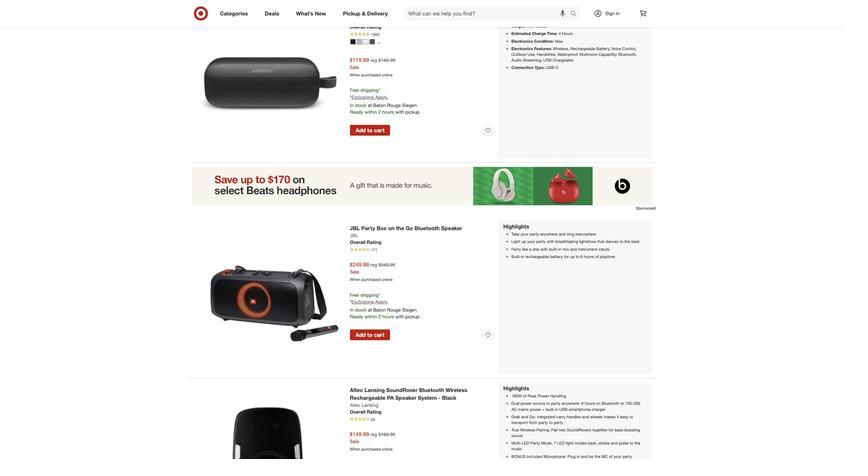 Task type: vqa. For each thing, say whether or not it's contained in the screenshot.
left The By
no



Task type: locate. For each thing, give the bounding box(es) containing it.
exclusions
[[352, 94, 374, 100], [352, 299, 374, 305]]

wireless up black at the right
[[446, 387, 467, 394]]

power up mains
[[521, 401, 532, 406]]

exclusions apply. link down $249.99 reg $349.99 sale when purchased online
[[352, 299, 388, 305]]

in for $119.99
[[350, 102, 354, 108]]

0 horizontal spatial inches
[[562, 16, 574, 21]]

reg inside "$119.99 reg $149.99 sale when purchased online"
[[370, 57, 377, 63]]

led up music
[[522, 441, 529, 446]]

shipping for $249.99
[[361, 292, 379, 298]]

3 reg from the top
[[370, 431, 377, 437]]

free for $119.99
[[350, 87, 359, 93]]

of right mc
[[609, 454, 613, 459]]

be
[[589, 454, 594, 459]]

within for $119.99
[[365, 109, 377, 115]]

1 jbl from the top
[[350, 225, 360, 232]]

0 vertical spatial sale
[[350, 64, 359, 70]]

2 for $119.99
[[378, 109, 381, 115]]

jbl party box on the go bluetooth speaker image
[[194, 223, 342, 372], [194, 223, 342, 372]]

2 when from the top
[[350, 277, 360, 282]]

usb up carry
[[559, 407, 568, 412]]

1 highlights from the top
[[503, 223, 529, 230]]

free down "$119.99 reg $149.99 sale when purchased online"
[[350, 87, 359, 93]]

2 vertical spatial reg
[[370, 431, 377, 437]]

1 vertical spatial at
[[368, 307, 372, 313]]

white image
[[363, 39, 368, 45]]

1 horizontal spatial wireless
[[520, 428, 535, 433]]

lansing up 69
[[362, 402, 378, 408]]

purchased inside "$119.99 reg $149.99 sale when purchased online"
[[362, 72, 381, 77]]

altec lansing soundrover bluetooth wireless rechargeable pa speaker system - black link
[[350, 387, 493, 402]]

1 horizontal spatial party
[[511, 247, 521, 252]]

cart for $249.99
[[374, 332, 385, 338]]

party left mode:
[[530, 441, 540, 446]]

cart
[[374, 127, 385, 134], [374, 332, 385, 338]]

0 vertical spatial highlights
[[503, 223, 529, 230]]

jbl up jbl link
[[350, 225, 360, 232]]

power down the source
[[530, 407, 541, 412]]

1 in from the top
[[350, 102, 354, 108]]

dimensions (overall): 3.56 inches (h) x 7.93 inches (w) x 2.06 inches (d) weight: 1.3 pounds estimated charge time: 4 hours electronics condition: new
[[511, 16, 644, 44]]

overall for bose soundlink flex portable bluetooth speaker
[[350, 24, 366, 30]]

2 cart from the top
[[374, 332, 385, 338]]

altec inside "link"
[[350, 402, 361, 408]]

when inside the $149.99 reg $169.99 sale when purchased online
[[350, 447, 360, 452]]

1 ready from the top
[[350, 109, 363, 115]]

overall rating for lansing
[[350, 409, 382, 415]]

bose soundlink flex portable bluetooth speaker image
[[194, 8, 342, 156], [194, 8, 342, 156]]

pair
[[551, 428, 558, 433]]

2 sale from the top
[[350, 269, 359, 275]]

1 vertical spatial rating
[[367, 239, 382, 245]]

playtime
[[600, 254, 615, 259]]

3 sale from the top
[[350, 438, 359, 444]]

(w)
[[607, 16, 613, 21]]

overall rating up 1865
[[350, 24, 382, 30]]

usb inside "wireless, rechargeable battery, voice control, outdoor use, handsfree, waterproof, multiroom capability, bluetooth, audio streaming, usb chargeable"
[[543, 58, 552, 63]]

1 led from the left
[[522, 441, 529, 446]]

3 purchased from the top
[[362, 447, 381, 452]]

$149.99 down all colors icon
[[379, 57, 395, 63]]

2 ready from the top
[[350, 314, 363, 320]]

the left 'go'
[[396, 225, 404, 232]]

boosting
[[625, 428, 640, 433]]

apply. for $119.99
[[375, 94, 388, 100]]

2 vertical spatial when
[[350, 447, 360, 452]]

1 overall from the top
[[350, 24, 366, 30]]

1 vertical spatial reg
[[370, 262, 377, 268]]

0 horizontal spatial usb
[[543, 58, 552, 63]]

pickup & delivery link
[[337, 6, 396, 21]]

on right box
[[388, 225, 395, 232]]

1 vertical spatial 2
[[378, 314, 381, 320]]

exclusions down $249.99 reg $349.99 sale when purchased online
[[352, 299, 374, 305]]

overall for jbl party box on the go bluetooth speaker
[[350, 239, 366, 245]]

1 vertical spatial built-
[[546, 407, 555, 412]]

0 vertical spatial free
[[350, 87, 359, 93]]

up up like
[[522, 239, 526, 244]]

reg left $349.99
[[370, 262, 377, 268]]

1 vertical spatial within
[[365, 314, 377, 320]]

1 horizontal spatial on
[[596, 401, 601, 406]]

soundrovers
[[567, 428, 591, 433]]

reg inside the $149.99 reg $169.99 sale when purchased online
[[370, 431, 377, 437]]

online inside "$119.99 reg $149.99 sale when purchased online"
[[382, 72, 393, 77]]

battery
[[550, 254, 563, 259]]

free shipping * * exclusions apply. in stock at  baton rouge siegen ready within 2 hours with pickup for $119.99
[[350, 87, 420, 115]]

2 vertical spatial speaker
[[395, 395, 417, 401]]

6 down instrument
[[581, 254, 583, 259]]

$149.99 left $169.99
[[350, 431, 369, 438]]

microphone:
[[544, 454, 566, 459]]

pickup
[[406, 109, 420, 115], [406, 314, 420, 320]]

2 reg from the top
[[370, 262, 377, 268]]

when for $119.99
[[350, 72, 360, 77]]

and left pulse
[[611, 441, 618, 446]]

2 overall rating from the top
[[350, 239, 382, 245]]

0 vertical spatial for
[[564, 254, 569, 259]]

2 vertical spatial party
[[530, 441, 540, 446]]

bose down pickup
[[350, 17, 361, 23]]

mic
[[563, 247, 569, 252]]

1 free shipping * * exclusions apply. in stock at  baton rouge siegen ready within 2 hours with pickup from the top
[[350, 87, 420, 115]]

cart for $119.99
[[374, 127, 385, 134]]

highlights for highlights 180w of peak power handling dual power source to party anywhere: 6 hours on bluetooth or 100-200 ac mains power + built-in usb smartphone charger grab and go: integrated carry handles and wheels makes it easy to transport from party to party true wireless pairing: pair two soundrovers together for bass boosting sound multi-led party mode: 7 led light modes beat, strobe and pulse to the music bonus included microphone: plug in and be the mc of your party
[[503, 385, 529, 392]]

the
[[396, 225, 404, 232], [625, 239, 630, 244], [635, 441, 640, 446], [595, 454, 600, 459]]

2 free shipping * * exclusions apply. in stock at  baton rouge siegen ready within 2 hours with pickup from the top
[[350, 292, 420, 320]]

1 horizontal spatial led
[[557, 441, 565, 446]]

0 vertical spatial at
[[368, 102, 372, 108]]

wireless inside the altec lansing soundrover bluetooth wireless rechargeable pa speaker system - black
[[446, 387, 467, 394]]

on
[[388, 225, 395, 232], [596, 401, 601, 406]]

rating up 69
[[367, 409, 382, 415]]

electronics down estimated
[[511, 39, 533, 44]]

1 rating from the top
[[367, 24, 382, 30]]

1 vertical spatial add to cart
[[356, 332, 385, 338]]

transport
[[511, 420, 528, 425]]

1 vertical spatial overall
[[350, 239, 366, 245]]

2 baton from the top
[[373, 307, 386, 313]]

6 inside the highlights 180w of peak power handling dual power source to party anywhere: 6 hours on bluetooth or 100-200 ac mains power + built-in usb smartphone charger grab and go: integrated carry handles and wheels makes it easy to transport from party to party true wireless pairing: pair two soundrovers together for bass boosting sound multi-led party mode: 7 led light modes beat, strobe and pulse to the music bonus included microphone: plug in and be the mc of your party
[[582, 401, 584, 406]]

siegen
[[402, 102, 417, 108], [402, 307, 417, 313]]

rating up 1865
[[367, 24, 382, 30]]

highlights up take
[[503, 223, 529, 230]]

party down the handling
[[551, 401, 561, 406]]

1 overall rating from the top
[[350, 24, 382, 30]]

2 highlights from the top
[[503, 385, 529, 392]]

3 overall rating from the top
[[350, 409, 382, 415]]

altec for altec lansing soundrover bluetooth wireless rechargeable pa speaker system - black
[[350, 387, 363, 394]]

rechargeable inside the altec lansing soundrover bluetooth wireless rechargeable pa speaker system - black
[[350, 395, 386, 401]]

2 in from the top
[[350, 307, 354, 313]]

in
[[350, 102, 354, 108], [350, 307, 354, 313]]

0 vertical spatial up
[[522, 239, 526, 244]]

led right 7
[[557, 441, 565, 446]]

add to cart for $249.99
[[356, 332, 385, 338]]

when inside "$119.99 reg $149.99 sale when purchased online"
[[350, 72, 360, 77]]

2 bose from the top
[[350, 17, 361, 23]]

overall
[[350, 24, 366, 30], [350, 239, 366, 245], [350, 409, 366, 415]]

1 vertical spatial cart
[[374, 332, 385, 338]]

bose up bose link
[[350, 9, 363, 16]]

purchased inside $249.99 reg $349.99 sale when purchased online
[[362, 277, 381, 282]]

lansing up "altec lansing" at the bottom
[[365, 387, 385, 394]]

party
[[530, 232, 539, 237], [536, 239, 546, 244], [551, 401, 561, 406], [539, 420, 548, 425], [554, 420, 563, 425], [623, 454, 632, 459]]

1 horizontal spatial for
[[609, 428, 614, 433]]

0 vertical spatial exclusions apply. link
[[352, 94, 388, 100]]

wireless, rechargeable battery, voice control, outdoor use, handsfree, waterproof, multiroom capability, bluetooth, audio streaming, usb chargeable
[[511, 46, 637, 63]]

inches left (h) at the top right
[[562, 16, 574, 21]]

highlights inside highlights take your party anywhere and sing everywhere light up your party with breathtaking lightshow that dances to the beat party like a star with built-in mic and instrument inputs built-in rechargeable battery for up to 6 hours of playtime
[[503, 223, 529, 230]]

speaker
[[455, 9, 476, 16], [441, 225, 462, 232], [395, 395, 417, 401]]

1 sale from the top
[[350, 64, 359, 70]]

instrument
[[578, 247, 598, 252]]

box
[[377, 225, 387, 232]]

reg right $119.99
[[370, 57, 377, 63]]

2 within from the top
[[365, 314, 377, 320]]

overall down jbl link
[[350, 239, 366, 245]]

1 free from the top
[[350, 87, 359, 93]]

1 purchased from the top
[[362, 72, 381, 77]]

party left box
[[361, 225, 375, 232]]

your inside the highlights 180w of peak power handling dual power source to party anywhere: 6 hours on bluetooth or 100-200 ac mains power + built-in usb smartphone charger grab and go: integrated carry handles and wheels makes it easy to transport from party to party true wireless pairing: pair two soundrovers together for bass boosting sound multi-led party mode: 7 led light modes beat, strobe and pulse to the music bonus included microphone: plug in and be the mc of your party
[[614, 454, 622, 459]]

1 baton from the top
[[373, 102, 386, 108]]

at for $119.99
[[368, 102, 372, 108]]

0 horizontal spatial x
[[581, 16, 584, 21]]

0 vertical spatial of
[[595, 254, 599, 259]]

1 bose from the top
[[350, 9, 363, 16]]

handsfree,
[[537, 52, 556, 57]]

your up the "a" at the right bottom
[[527, 239, 535, 244]]

and left sing on the right of the page
[[559, 232, 566, 237]]

1 horizontal spatial of
[[595, 254, 599, 259]]

party inside highlights take your party anywhere and sing everywhere light up your party with breathtaking lightshow that dances to the beat party like a star with built-in mic and instrument inputs built-in rechargeable battery for up to 6 hours of playtime
[[511, 247, 521, 252]]

free
[[350, 87, 359, 93], [350, 292, 359, 298]]

overall rating down altec lansing "link" on the left bottom
[[350, 409, 382, 415]]

when inside $249.99 reg $349.99 sale when purchased online
[[350, 277, 360, 282]]

0 vertical spatial purchased
[[362, 72, 381, 77]]

reg left $169.99
[[370, 431, 377, 437]]

add to cart button
[[350, 125, 390, 136], [350, 330, 390, 340]]

1 vertical spatial altec
[[350, 402, 361, 408]]

source
[[533, 401, 545, 406]]

power
[[538, 394, 549, 399]]

0 vertical spatial siegen
[[402, 102, 417, 108]]

1 vertical spatial $149.99
[[350, 431, 369, 438]]

1 reg from the top
[[370, 57, 377, 63]]

highlights up "180w" on the right bottom of page
[[503, 385, 529, 392]]

x right (w)
[[614, 16, 616, 21]]

1 stock from the top
[[355, 102, 367, 108]]

jbl party box on the go bluetooth speaker link
[[350, 225, 493, 232]]

2 pickup from the top
[[406, 314, 420, 320]]

exclusions apply. link down "$119.99 reg $149.99 sale when purchased online"
[[352, 94, 388, 100]]

1 vertical spatial jbl
[[350, 233, 358, 238]]

siegen for $119.99
[[402, 102, 417, 108]]

0 vertical spatial apply.
[[375, 94, 388, 100]]

party down pulse
[[623, 454, 632, 459]]

2 at from the top
[[368, 307, 372, 313]]

2 overall from the top
[[350, 239, 366, 245]]

rating for party
[[367, 239, 382, 245]]

2 vertical spatial overall rating
[[350, 409, 382, 415]]

up right battery
[[570, 254, 575, 259]]

1 vertical spatial apply.
[[375, 299, 388, 305]]

1 vertical spatial ready
[[350, 314, 363, 320]]

the right be
[[595, 454, 600, 459]]

sponsored
[[636, 206, 656, 211]]

&
[[362, 10, 366, 17]]

0 vertical spatial cart
[[374, 127, 385, 134]]

online inside the $149.99 reg $169.99 sale when purchased online
[[382, 447, 393, 452]]

overall rating up 171
[[350, 239, 382, 245]]

1 add from the top
[[356, 127, 366, 134]]

baton for $249.99
[[373, 307, 386, 313]]

0 vertical spatial add to cart
[[356, 127, 385, 134]]

sound
[[511, 433, 523, 438]]

2 apply. from the top
[[375, 299, 388, 305]]

all colors image
[[377, 41, 380, 44]]

stock
[[355, 102, 367, 108], [355, 307, 367, 313]]

integrated
[[537, 414, 555, 419]]

for inside the highlights 180w of peak power handling dual power source to party anywhere: 6 hours on bluetooth or 100-200 ac mains power + built-in usb smartphone charger grab and go: integrated carry handles and wheels makes it easy to transport from party to party true wireless pairing: pair two soundrovers together for bass boosting sound multi-led party mode: 7 led light modes beat, strobe and pulse to the music bonus included microphone: plug in and be the mc of your party
[[609, 428, 614, 433]]

ready
[[350, 109, 363, 115], [350, 314, 363, 320]]

new right what's
[[315, 10, 326, 17]]

up
[[522, 239, 526, 244], [570, 254, 575, 259]]

0 vertical spatial rouge
[[387, 102, 401, 108]]

star
[[533, 247, 539, 252]]

purchased inside the $149.99 reg $169.99 sale when purchased online
[[362, 447, 381, 452]]

0 vertical spatial shipping
[[361, 87, 379, 93]]

1 rouge from the top
[[387, 102, 401, 108]]

jbl for jbl party box on the go bluetooth speaker
[[350, 225, 360, 232]]

1 altec from the top
[[350, 387, 363, 394]]

2 free from the top
[[350, 292, 359, 298]]

of
[[595, 254, 599, 259], [523, 394, 527, 399], [609, 454, 613, 459]]

1 vertical spatial stock
[[355, 307, 367, 313]]

0 vertical spatial free shipping * * exclusions apply. in stock at  baton rouge siegen ready within 2 hours with pickup
[[350, 87, 420, 115]]

add to cart button for $119.99
[[350, 125, 390, 136]]

0 horizontal spatial new
[[315, 10, 326, 17]]

0 vertical spatial in
[[350, 102, 354, 108]]

lansing inside the altec lansing soundrover bluetooth wireless rechargeable pa speaker system - black
[[365, 387, 385, 394]]

altec for altec lansing
[[350, 402, 361, 408]]

bluetooth right 'go'
[[415, 225, 440, 232]]

for down mic
[[564, 254, 569, 259]]

time:
[[547, 31, 558, 36]]

1 horizontal spatial inches
[[594, 16, 606, 21]]

0 vertical spatial party
[[361, 225, 375, 232]]

3 rating from the top
[[367, 409, 382, 415]]

soundlink
[[364, 9, 392, 16]]

sale for $249.99
[[350, 269, 359, 275]]

highlights inside the highlights 180w of peak power handling dual power source to party anywhere: 6 hours on bluetooth or 100-200 ac mains power + built-in usb smartphone charger grab and go: integrated carry handles and wheels makes it easy to transport from party to party true wireless pairing: pair two soundrovers together for bass boosting sound multi-led party mode: 7 led light modes beat, strobe and pulse to the music bonus included microphone: plug in and be the mc of your party
[[503, 385, 529, 392]]

1 online from the top
[[382, 72, 393, 77]]

sign in
[[605, 10, 620, 16]]

speaker inside the altec lansing soundrover bluetooth wireless rechargeable pa speaker system - black
[[395, 395, 417, 401]]

2 altec from the top
[[350, 402, 361, 408]]

party up built-
[[511, 247, 521, 252]]

your right take
[[521, 232, 529, 237]]

rating up 171
[[367, 239, 382, 245]]

0 vertical spatial usb
[[543, 58, 552, 63]]

2 add from the top
[[356, 332, 366, 338]]

of left peak
[[523, 394, 527, 399]]

sale
[[350, 64, 359, 70], [350, 269, 359, 275], [350, 438, 359, 444]]

new down 4
[[555, 39, 563, 44]]

stock for $119.99
[[355, 102, 367, 108]]

built- up battery
[[549, 247, 558, 252]]

your
[[521, 232, 529, 237], [527, 239, 535, 244], [614, 454, 622, 459]]

2 rouge from the top
[[387, 307, 401, 313]]

1 vertical spatial online
[[382, 277, 393, 282]]

together
[[593, 428, 608, 433]]

3 online from the top
[[382, 447, 393, 452]]

connection
[[511, 65, 534, 70]]

pairing:
[[537, 428, 550, 433]]

and down mains
[[522, 414, 528, 419]]

0 vertical spatial altec
[[350, 387, 363, 394]]

1 electronics from the top
[[511, 39, 533, 44]]

add to cart button for $249.99
[[350, 330, 390, 340]]

and right mic
[[570, 247, 577, 252]]

lansing
[[365, 387, 385, 394], [362, 402, 378, 408]]

0 vertical spatial within
[[365, 109, 377, 115]]

1 vertical spatial in
[[350, 307, 354, 313]]

exclusions down "$119.99 reg $149.99 sale when purchased online"
[[352, 94, 374, 100]]

add for $249.99
[[356, 332, 366, 338]]

dual
[[511, 401, 520, 406]]

built- right +
[[546, 407, 555, 412]]

highlights for highlights take your party anywhere and sing everywhere light up your party with breathtaking lightshow that dances to the beat party like a star with built-in mic and instrument inputs built-in rechargeable battery for up to 6 hours of playtime
[[503, 223, 529, 230]]

pickup & delivery
[[343, 10, 388, 17]]

shipping down "$119.99 reg $149.99 sale when purchased online"
[[361, 87, 379, 93]]

and
[[559, 232, 566, 237], [570, 247, 577, 252], [522, 414, 528, 419], [582, 414, 589, 419], [611, 441, 618, 446], [581, 454, 588, 459]]

jbl for jbl
[[350, 233, 358, 238]]

0 horizontal spatial wireless
[[446, 387, 467, 394]]

inches left (w)
[[594, 16, 606, 21]]

1 vertical spatial rouge
[[387, 307, 401, 313]]

and down smartphone
[[582, 414, 589, 419]]

lansing for altec lansing soundrover bluetooth wireless rechargeable pa speaker system - black
[[365, 387, 385, 394]]

audio
[[511, 58, 522, 63]]

2 2 from the top
[[378, 314, 381, 320]]

2
[[378, 109, 381, 115], [378, 314, 381, 320]]

1 2 from the top
[[378, 109, 381, 115]]

2 jbl from the top
[[350, 233, 358, 238]]

1 vertical spatial new
[[555, 39, 563, 44]]

usb down handsfree,
[[543, 58, 552, 63]]

when for $149.99
[[350, 447, 360, 452]]

rechargeable
[[525, 254, 549, 259]]

1 cart from the top
[[374, 127, 385, 134]]

wireless
[[446, 387, 467, 394], [520, 428, 535, 433]]

0 vertical spatial 2
[[378, 109, 381, 115]]

advertisement region
[[187, 167, 656, 205]]

0 horizontal spatial for
[[564, 254, 569, 259]]

1 apply. from the top
[[375, 94, 388, 100]]

overall rating for soundlink
[[350, 24, 382, 30]]

2 vertical spatial rating
[[367, 409, 382, 415]]

1 vertical spatial bose
[[350, 17, 361, 23]]

1 vertical spatial exclusions apply. link
[[352, 299, 388, 305]]

2 rating from the top
[[367, 239, 382, 245]]

1 horizontal spatial rechargeable
[[570, 46, 595, 51]]

0 vertical spatial pickup
[[406, 109, 420, 115]]

pickup
[[343, 10, 361, 17]]

0 vertical spatial add
[[356, 127, 366, 134]]

sale inside the $149.99 reg $169.99 sale when purchased online
[[350, 438, 359, 444]]

reg for $149.99
[[370, 431, 377, 437]]

handles
[[567, 414, 581, 419]]

1 vertical spatial baton
[[373, 307, 386, 313]]

electronics up outdoor at the right of page
[[511, 46, 533, 51]]

jbl
[[350, 225, 360, 232], [350, 233, 358, 238]]

sale inside "$119.99 reg $149.99 sale when purchased online"
[[350, 64, 359, 70]]

jbl up $249.99
[[350, 233, 358, 238]]

2 vertical spatial sale
[[350, 438, 359, 444]]

3 inches from the left
[[626, 16, 638, 21]]

party down integrated
[[539, 420, 548, 425]]

in right plug
[[577, 454, 580, 459]]

1 vertical spatial electronics
[[511, 46, 533, 51]]

1 exclusions from the top
[[352, 94, 374, 100]]

2 stock from the top
[[355, 307, 367, 313]]

2 vertical spatial online
[[382, 447, 393, 452]]

0 vertical spatial online
[[382, 72, 393, 77]]

baton
[[373, 102, 386, 108], [373, 307, 386, 313]]

1 horizontal spatial up
[[570, 254, 575, 259]]

$249.99
[[350, 261, 369, 268]]

1 vertical spatial lansing
[[362, 402, 378, 408]]

2 exclusions from the top
[[352, 299, 374, 305]]

apply.
[[375, 94, 388, 100], [375, 299, 388, 305]]

lansing for altec lansing
[[362, 402, 378, 408]]

on up charger
[[596, 401, 601, 406]]

shipping down $249.99 reg $349.99 sale when purchased online
[[361, 292, 379, 298]]

2 inches from the left
[[594, 16, 606, 21]]

1 within from the top
[[365, 109, 377, 115]]

purchased down $119.99
[[362, 72, 381, 77]]

1 vertical spatial for
[[609, 428, 614, 433]]

new inside dimensions (overall): 3.56 inches (h) x 7.93 inches (w) x 2.06 inches (d) weight: 1.3 pounds estimated charge time: 4 hours electronics condition: new
[[555, 39, 563, 44]]

0 horizontal spatial party
[[361, 225, 375, 232]]

in up carry
[[555, 407, 558, 412]]

new
[[315, 10, 326, 17], [555, 39, 563, 44]]

1 horizontal spatial $149.99
[[379, 57, 395, 63]]

rating for lansing
[[367, 409, 382, 415]]

waterproof,
[[558, 52, 578, 57]]

overall down altec lansing "link" on the left bottom
[[350, 409, 366, 415]]

lightshow
[[579, 239, 596, 244]]

1 add to cart from the top
[[356, 127, 385, 134]]

overall down bose link
[[350, 24, 366, 30]]

1 pickup from the top
[[406, 109, 420, 115]]

0 vertical spatial stock
[[355, 102, 367, 108]]

3 overall from the top
[[350, 409, 366, 415]]

rechargeable up "altec lansing" at the bottom
[[350, 395, 386, 401]]

baton for $119.99
[[373, 102, 386, 108]]

speaker for altec lansing soundrover bluetooth wireless rechargeable pa speaker system - black
[[395, 395, 417, 401]]

inches left (d)
[[626, 16, 638, 21]]

2 add to cart from the top
[[356, 332, 385, 338]]

bluetooth left or
[[602, 401, 619, 406]]

1 add to cart button from the top
[[350, 125, 390, 136]]

pickup for $119.99
[[406, 109, 420, 115]]

1 shipping from the top
[[361, 87, 379, 93]]

portable
[[405, 9, 427, 16]]

x right (h) at the top right
[[581, 16, 584, 21]]

1 vertical spatial add
[[356, 332, 366, 338]]

when for $249.99
[[350, 277, 360, 282]]

for left bass
[[609, 428, 614, 433]]

purchased down $249.99
[[362, 277, 381, 282]]

party left anywhere in the bottom right of the page
[[530, 232, 539, 237]]

online for $119.99
[[382, 72, 393, 77]]

apply. down $249.99 reg $349.99 sale when purchased online
[[375, 299, 388, 305]]

0 horizontal spatial on
[[388, 225, 395, 232]]

1 horizontal spatial x
[[614, 16, 616, 21]]

1 at from the top
[[368, 102, 372, 108]]

bass
[[615, 428, 623, 433]]

*
[[379, 87, 380, 93], [350, 94, 352, 100], [379, 292, 380, 298], [350, 299, 352, 305]]

party up the "star"
[[536, 239, 546, 244]]

2 vertical spatial your
[[614, 454, 622, 459]]

1 vertical spatial free
[[350, 292, 359, 298]]

2 vertical spatial overall
[[350, 409, 366, 415]]

2 siegen from the top
[[402, 307, 417, 313]]

0 vertical spatial jbl
[[350, 225, 360, 232]]

reg inside $249.99 reg $349.99 sale when purchased online
[[370, 262, 377, 268]]

1 inches from the left
[[562, 16, 574, 21]]

altec inside the altec lansing soundrover bluetooth wireless rechargeable pa speaker system - black
[[350, 387, 363, 394]]

everywhere
[[575, 232, 596, 237]]

1 vertical spatial pickup
[[406, 314, 420, 320]]

altec lansing soundrover bluetooth wireless rechargeable pa speaker system - black image
[[194, 385, 342, 459], [194, 385, 342, 459]]

of down the inputs
[[595, 254, 599, 259]]

2 shipping from the top
[[361, 292, 379, 298]]

bluetooth up system on the bottom of page
[[419, 387, 444, 394]]

2 horizontal spatial party
[[530, 441, 540, 446]]

1 exclusions apply. link from the top
[[352, 94, 388, 100]]

purchased down $169.99
[[362, 447, 381, 452]]

lansing inside "link"
[[362, 402, 378, 408]]

party
[[361, 225, 375, 232], [511, 247, 521, 252], [530, 441, 540, 446]]

2 exclusions apply. link from the top
[[352, 299, 388, 305]]

0 vertical spatial when
[[350, 72, 360, 77]]

pickup for $249.99
[[406, 314, 420, 320]]

2 horizontal spatial inches
[[626, 16, 638, 21]]

1 vertical spatial wireless
[[520, 428, 535, 433]]

rechargeable up multiroom
[[570, 46, 595, 51]]

0 vertical spatial 6
[[581, 254, 583, 259]]

free down $249.99 reg $349.99 sale when purchased online
[[350, 292, 359, 298]]

your right mc
[[614, 454, 622, 459]]

online inside $249.99 reg $349.99 sale when purchased online
[[382, 277, 393, 282]]

wireless inside the highlights 180w of peak power handling dual power source to party anywhere: 6 hours on bluetooth or 100-200 ac mains power + built-in usb smartphone charger grab and go: integrated carry handles and wheels makes it easy to transport from party to party true wireless pairing: pair two soundrovers together for bass boosting sound multi-led party mode: 7 led light modes beat, strobe and pulse to the music bonus included microphone: plug in and be the mc of your party
[[520, 428, 535, 433]]

0 horizontal spatial $149.99
[[350, 431, 369, 438]]

the left the beat
[[625, 239, 630, 244]]

1 when from the top
[[350, 72, 360, 77]]

sale inside $249.99 reg $349.99 sale when purchased online
[[350, 269, 359, 275]]

apply. down "$119.99 reg $149.99 sale when purchased online"
[[375, 94, 388, 100]]

2 add to cart button from the top
[[350, 330, 390, 340]]

3 when from the top
[[350, 447, 360, 452]]

2 purchased from the top
[[362, 277, 381, 282]]

1 vertical spatial add to cart button
[[350, 330, 390, 340]]

weight:
[[511, 24, 526, 29]]

3.56
[[553, 16, 561, 21]]

1 siegen from the top
[[402, 102, 417, 108]]

search button
[[567, 6, 584, 22]]

6 up smartphone
[[582, 401, 584, 406]]

1 vertical spatial siegen
[[402, 307, 417, 313]]

exclusions for $119.99
[[352, 94, 374, 100]]

$119.99 reg $149.99 sale when purchased online
[[350, 56, 395, 77]]

wireless down from
[[520, 428, 535, 433]]

wireless,
[[553, 46, 569, 51]]

2 online from the top
[[382, 277, 393, 282]]

0 horizontal spatial led
[[522, 441, 529, 446]]



Task type: describe. For each thing, give the bounding box(es) containing it.
purchased for $249.99
[[362, 277, 381, 282]]

black image
[[350, 39, 356, 45]]

dimensions
[[511, 16, 534, 21]]

sale for $119.99
[[350, 64, 359, 70]]

built- inside highlights take your party anywhere and sing everywhere light up your party with breathtaking lightshow that dances to the beat party like a star with built-in mic and instrument inputs built-in rechargeable battery for up to 6 hours of playtime
[[549, 247, 558, 252]]

6 inside highlights take your party anywhere and sing everywhere light up your party with breathtaking lightshow that dances to the beat party like a star with built-in mic and instrument inputs built-in rechargeable battery for up to 6 hours of playtime
[[581, 254, 583, 259]]

that
[[598, 239, 604, 244]]

strobe
[[598, 441, 610, 446]]

breathtaking
[[556, 239, 578, 244]]

free shipping * * exclusions apply. in stock at  baton rouge siegen ready within 2 hours with pickup for $249.99
[[350, 292, 420, 320]]

69
[[371, 417, 375, 422]]

c
[[556, 65, 559, 70]]

battery,
[[597, 46, 610, 51]]

anywhere:
[[562, 401, 580, 406]]

music
[[511, 446, 522, 452]]

siegen for $249.99
[[402, 307, 417, 313]]

purchased for $119.99
[[362, 72, 381, 77]]

electronics inside dimensions (overall): 3.56 inches (h) x 7.93 inches (w) x 2.06 inches (d) weight: 1.3 pounds estimated charge time: 4 hours electronics condition: new
[[511, 39, 533, 44]]

take
[[511, 232, 520, 237]]

altec lansing
[[350, 402, 378, 408]]

altec lansing soundrover bluetooth wireless rechargeable pa speaker system - black
[[350, 387, 467, 401]]

wheels
[[590, 414, 603, 419]]

rouge for $249.99
[[387, 307, 401, 313]]

electronics features:
[[511, 46, 552, 51]]

4
[[559, 31, 561, 36]]

inputs
[[599, 247, 610, 252]]

mains
[[518, 407, 529, 412]]

mc
[[602, 454, 608, 459]]

easy
[[620, 414, 629, 419]]

in left mic
[[558, 247, 562, 252]]

of inside highlights take your party anywhere and sing everywhere light up your party with breathtaking lightshow that dances to the beat party like a star with built-in mic and instrument inputs built-in rechargeable battery for up to 6 hours of playtime
[[595, 254, 599, 259]]

$149.99 inside "$119.99 reg $149.99 sale when purchased online"
[[379, 57, 395, 63]]

online for $149.99
[[382, 447, 393, 452]]

sign in link
[[588, 6, 630, 21]]

bose for bose
[[350, 17, 361, 23]]

highlights take your party anywhere and sing everywhere light up your party with breathtaking lightshow that dances to the beat party like a star with built-in mic and instrument inputs built-in rechargeable battery for up to 6 hours of playtime
[[503, 223, 640, 259]]

sing
[[567, 232, 574, 237]]

for inside highlights take your party anywhere and sing everywhere light up your party with breathtaking lightshow that dances to the beat party like a star with built-in mic and instrument inputs built-in rechargeable battery for up to 6 hours of playtime
[[564, 254, 569, 259]]

rechargeable inside "wireless, rechargeable battery, voice control, outdoor use, handsfree, waterproof, multiroom capability, bluetooth, audio streaming, usb chargeable"
[[570, 46, 595, 51]]

it
[[617, 414, 619, 419]]

pulse
[[619, 441, 629, 446]]

what's new link
[[290, 6, 335, 21]]

beat
[[631, 239, 640, 244]]

purchased for $149.99
[[362, 447, 381, 452]]

peak
[[528, 394, 537, 399]]

sale for $149.99
[[350, 438, 359, 444]]

0 vertical spatial your
[[521, 232, 529, 237]]

jbl party box on the go bluetooth speaker
[[350, 225, 462, 232]]

at for $249.99
[[368, 307, 372, 313]]

plug
[[568, 454, 576, 459]]

(d)
[[639, 16, 644, 21]]

online for $249.99
[[382, 277, 393, 282]]

blue image
[[357, 39, 362, 45]]

bluetooth inside the highlights 180w of peak power handling dual power source to party anywhere: 6 hours on bluetooth or 100-200 ac mains power + built-in usb smartphone charger grab and go: integrated carry handles and wheels makes it easy to transport from party to party true wireless pairing: pair two soundrovers together for bass boosting sound multi-led party mode: 7 led light modes beat, strobe and pulse to the music bonus included microphone: plug in and be the mc of your party
[[602, 401, 619, 406]]

add to cart for $119.99
[[356, 127, 385, 134]]

2.06
[[617, 16, 625, 21]]

the right pulse
[[635, 441, 640, 446]]

light
[[566, 441, 574, 446]]

what's new
[[296, 10, 326, 17]]

What can we help you find? suggestions appear below search field
[[404, 6, 572, 21]]

estimated
[[511, 31, 531, 36]]

reg for $249.99
[[370, 262, 377, 268]]

stock for $249.99
[[355, 307, 367, 313]]

delivery
[[367, 10, 388, 17]]

usb inside the highlights 180w of peak power handling dual power source to party anywhere: 6 hours on bluetooth or 100-200 ac mains power + built-in usb smartphone charger grab and go: integrated carry handles and wheels makes it easy to transport from party to party true wireless pairing: pair two soundrovers together for bass boosting sound multi-led party mode: 7 led light modes beat, strobe and pulse to the music bonus included microphone: plug in and be the mc of your party
[[559, 407, 568, 412]]

bose soundlink flex portable bluetooth speaker
[[350, 9, 476, 16]]

7
[[554, 441, 556, 446]]

the inside highlights take your party anywhere and sing everywhere light up your party with breathtaking lightshow that dances to the beat party like a star with built-in mic and instrument inputs built-in rechargeable battery for up to 6 hours of playtime
[[625, 239, 630, 244]]

in for $249.99
[[350, 307, 354, 313]]

features:
[[534, 46, 552, 51]]

overall for altec lansing soundrover bluetooth wireless rechargeable pa speaker system - black
[[350, 409, 366, 415]]

$149.99 inside the $149.99 reg $169.99 sale when purchased online
[[350, 431, 369, 438]]

rating for soundlink
[[367, 24, 382, 30]]

and left be
[[581, 454, 588, 459]]

a
[[529, 247, 531, 252]]

200
[[634, 401, 640, 406]]

0 vertical spatial power
[[521, 401, 532, 406]]

exclusions for $249.99
[[352, 299, 374, 305]]

7.93
[[585, 16, 593, 21]]

rouge for $119.99
[[387, 102, 401, 108]]

voice
[[611, 46, 621, 51]]

1 vertical spatial power
[[530, 407, 541, 412]]

party inside jbl party box on the go bluetooth speaker link
[[361, 225, 375, 232]]

bonus
[[511, 454, 526, 459]]

condition:
[[534, 39, 554, 44]]

overall rating for party
[[350, 239, 382, 245]]

add for $119.99
[[356, 127, 366, 134]]

reg for $119.99
[[370, 57, 377, 63]]

$249.99 reg $349.99 sale when purchased online
[[350, 261, 395, 282]]

deals link
[[259, 6, 288, 21]]

categories
[[220, 10, 248, 17]]

from
[[529, 420, 537, 425]]

built-
[[511, 254, 521, 259]]

1 vertical spatial up
[[570, 254, 575, 259]]

party down carry
[[554, 420, 563, 425]]

apply. for $249.99
[[375, 299, 388, 305]]

2 x from the left
[[614, 16, 616, 21]]

ready for $249.99
[[350, 314, 363, 320]]

like
[[522, 247, 528, 252]]

in up 2.06
[[616, 10, 620, 16]]

2 led from the left
[[557, 441, 565, 446]]

2 for $249.99
[[378, 314, 381, 320]]

0 vertical spatial new
[[315, 10, 326, 17]]

connection type: usb-c
[[511, 65, 559, 70]]

speaker for jbl party box on the go bluetooth speaker
[[441, 225, 462, 232]]

capability,
[[599, 52, 617, 57]]

2 horizontal spatial of
[[609, 454, 613, 459]]

1.3
[[527, 24, 533, 29]]

what's
[[296, 10, 313, 17]]

bluetooth inside the altec lansing soundrover bluetooth wireless rechargeable pa speaker system - black
[[419, 387, 444, 394]]

hours inside highlights take your party anywhere and sing everywhere light up your party with breathtaking lightshow that dances to the beat party like a star with built-in mic and instrument inputs built-in rechargeable battery for up to 6 hours of playtime
[[584, 254, 594, 259]]

$169.99
[[379, 431, 395, 437]]

bose link
[[350, 17, 361, 24]]

$349.99
[[379, 262, 395, 268]]

within for $249.99
[[365, 314, 377, 320]]

0 vertical spatial speaker
[[455, 9, 476, 16]]

built- inside the highlights 180w of peak power handling dual power source to party anywhere: 6 hours on bluetooth or 100-200 ac mains power + built-in usb smartphone charger grab and go: integrated carry handles and wheels makes it easy to transport from party to party true wireless pairing: pair two soundrovers together for bass boosting sound multi-led party mode: 7 led light modes beat, strobe and pulse to the music bonus included microphone: plug in and be the mc of your party
[[546, 407, 555, 412]]

hours inside the highlights 180w of peak power handling dual power source to party anywhere: 6 hours on bluetooth or 100-200 ac mains power + built-in usb smartphone charger grab and go: integrated carry handles and wheels makes it easy to transport from party to party true wireless pairing: pair two soundrovers together for bass boosting sound multi-led party mode: 7 led light modes beat, strobe and pulse to the music bonus included microphone: plug in and be the mc of your party
[[585, 401, 595, 406]]

1 vertical spatial your
[[527, 239, 535, 244]]

shipping for $119.99
[[361, 87, 379, 93]]

charge
[[532, 31, 546, 36]]

bose for bose soundlink flex portable bluetooth speaker
[[350, 9, 363, 16]]

0 vertical spatial on
[[388, 225, 395, 232]]

search
[[567, 11, 584, 17]]

ac
[[511, 407, 517, 412]]

chargeable
[[553, 58, 574, 63]]

mode:
[[541, 441, 553, 446]]

green image
[[369, 39, 375, 45]]

exclusions apply. link for $119.99
[[352, 94, 388, 100]]

beat,
[[588, 441, 597, 446]]

bluetooth,
[[619, 52, 637, 57]]

bluetooth right portable
[[429, 9, 454, 16]]

streaming,
[[523, 58, 542, 63]]

$119.99
[[350, 56, 369, 63]]

carry
[[557, 414, 566, 419]]

multiroom
[[580, 52, 598, 57]]

or
[[621, 401, 624, 406]]

all colors element
[[377, 41, 380, 45]]

0 horizontal spatial of
[[523, 394, 527, 399]]

in down like
[[521, 254, 524, 259]]

true
[[511, 428, 519, 433]]

two
[[559, 428, 566, 433]]

180w
[[511, 394, 522, 399]]

control,
[[622, 46, 637, 51]]

deals
[[265, 10, 279, 17]]

anywhere
[[540, 232, 558, 237]]

free for $249.99
[[350, 292, 359, 298]]

exclusions apply. link for $249.99
[[352, 299, 388, 305]]

2 electronics from the top
[[511, 46, 533, 51]]

dances
[[606, 239, 619, 244]]

-
[[438, 395, 441, 401]]

party inside the highlights 180w of peak power handling dual power source to party anywhere: 6 hours on bluetooth or 100-200 ac mains power + built-in usb smartphone charger grab and go: integrated carry handles and wheels makes it easy to transport from party to party true wireless pairing: pair two soundrovers together for bass boosting sound multi-led party mode: 7 led light modes beat, strobe and pulse to the music bonus included microphone: plug in and be the mc of your party
[[530, 441, 540, 446]]

1 x from the left
[[581, 16, 584, 21]]

makes
[[604, 414, 616, 419]]

on inside the highlights 180w of peak power handling dual power source to party anywhere: 6 hours on bluetooth or 100-200 ac mains power + built-in usb smartphone charger grab and go: integrated carry handles and wheels makes it easy to transport from party to party true wireless pairing: pair two soundrovers together for bass boosting sound multi-led party mode: 7 led light modes beat, strobe and pulse to the music bonus included microphone: plug in and be the mc of your party
[[596, 401, 601, 406]]

use,
[[528, 52, 536, 57]]

bose soundlink flex portable bluetooth speaker link
[[350, 9, 493, 17]]

ready for $119.99
[[350, 109, 363, 115]]

1865
[[371, 32, 380, 37]]



